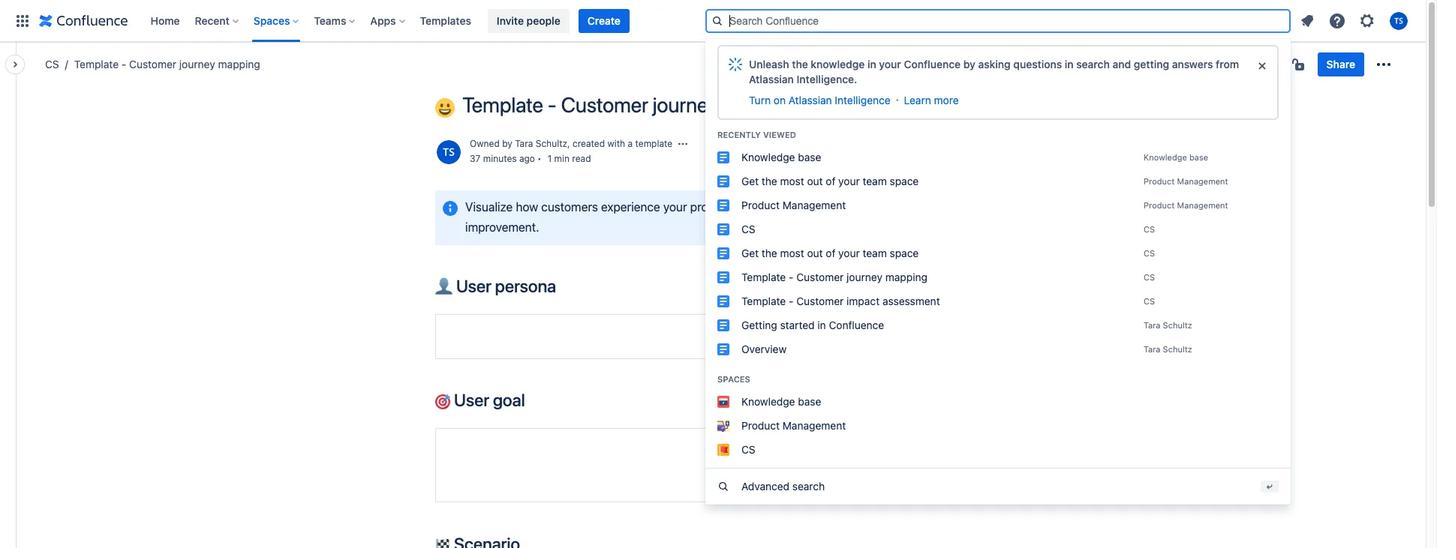 Task type: vqa. For each thing, say whether or not it's contained in the screenshot.
'a' in the Create a page link
no



Task type: locate. For each thing, give the bounding box(es) containing it.
0 vertical spatial mapping
[[218, 58, 260, 71]]

in
[[867, 57, 876, 70], [1065, 57, 1074, 70], [817, 319, 826, 331]]

your
[[879, 57, 901, 70], [838, 174, 860, 187], [663, 200, 687, 214], [838, 247, 860, 259]]

search
[[1076, 57, 1110, 70], [792, 480, 825, 493]]

1 most from the top
[[780, 174, 804, 187]]

get the most out of your team space image down cs icon
[[717, 247, 729, 259]]

get the most out of your team space for cs
[[741, 247, 919, 259]]

cs link up advanced search link
[[705, 438, 1291, 462]]

2 tara schultz from the top
[[1144, 344, 1192, 354]]

apps
[[370, 14, 396, 27]]

cs image
[[717, 223, 729, 235]]

schultz
[[536, 138, 567, 149], [1163, 320, 1192, 330], [1163, 344, 1192, 354]]

in right the knowledge
[[867, 57, 876, 70]]

1 vertical spatial confluence
[[829, 319, 884, 331]]

0 vertical spatial team
[[863, 174, 887, 187]]

mapping down recent popup button
[[218, 58, 260, 71]]

0 vertical spatial out
[[807, 174, 823, 187]]

customer up with
[[561, 92, 648, 117]]

1 vertical spatial team
[[863, 247, 887, 259]]

advanced search
[[741, 480, 825, 493]]

your inside visualize how customers experience your product or service and find opportunities for improvement.
[[663, 200, 687, 214]]

your up ・
[[879, 57, 901, 70]]

get the most out of your team space image down knowledge base image
[[717, 175, 729, 187]]

2 horizontal spatial in
[[1065, 57, 1074, 70]]

1 horizontal spatial confluence
[[904, 57, 961, 70]]

confluence image
[[39, 12, 128, 30], [39, 12, 128, 30]]

atlassian down unleash
[[749, 72, 794, 85]]

2 get the most out of your team space from the top
[[741, 247, 919, 259]]

manage page ownership image
[[677, 138, 689, 150]]

0 vertical spatial journey
[[179, 58, 215, 71]]

user right 👤
[[456, 276, 491, 296]]

get down or
[[741, 247, 759, 259]]

-
[[121, 58, 126, 71], [548, 92, 557, 117], [789, 271, 794, 283], [789, 295, 794, 307]]

1 vertical spatial cs link
[[705, 438, 1291, 462]]

how
[[516, 200, 538, 214]]

confluence down impact at the bottom right
[[829, 319, 884, 331]]

knowledge for management
[[741, 395, 795, 408]]

and left find
[[792, 200, 812, 214]]

knowledge base
[[741, 150, 821, 163], [1144, 152, 1208, 162], [741, 395, 821, 408]]

0 vertical spatial user
[[456, 276, 491, 296]]

1 vertical spatial of
[[826, 247, 836, 259]]

get the most out of your team space down find
[[741, 247, 919, 259]]

tara schultz
[[1144, 320, 1192, 330], [1144, 344, 1192, 354]]

1 horizontal spatial by
[[963, 57, 975, 70]]

1 tara schultz from the top
[[1144, 320, 1192, 330]]

unleash the knowledge in your confluence by asking questions in search and getting answers from atlassian intelligence.
[[749, 57, 1239, 85]]

get for cs
[[741, 247, 759, 259]]

product
[[1144, 176, 1175, 186], [741, 198, 780, 211], [1144, 200, 1175, 210], [741, 419, 780, 432]]

mapping
[[218, 58, 260, 71], [722, 92, 800, 117], [885, 271, 927, 283]]

1 vertical spatial by
[[502, 138, 512, 149]]

or
[[736, 200, 747, 214]]

product management
[[1144, 176, 1228, 186], [741, 198, 846, 211], [1144, 200, 1228, 210], [741, 419, 846, 432]]

0 vertical spatial by
[[963, 57, 975, 70]]

service
[[750, 200, 788, 214]]

1 get the most out of your team space image from the top
[[717, 175, 729, 187]]

1 vertical spatial mapping
[[722, 92, 800, 117]]

copy image
[[555, 277, 573, 295], [523, 391, 541, 409], [518, 535, 536, 549]]

:dart: image
[[435, 395, 450, 410], [435, 395, 450, 410]]

the inside "unleash the knowledge in your confluence by asking questions in search and getting answers from atlassian intelligence."
[[792, 57, 808, 70]]

knowledge
[[741, 150, 795, 163], [1144, 152, 1187, 162], [741, 395, 795, 408]]

0 vertical spatial search
[[1076, 57, 1110, 70]]

1 vertical spatial the
[[762, 174, 777, 187]]

user left goal
[[454, 390, 489, 411]]

spaces inside popup button
[[254, 14, 290, 27]]

0 vertical spatial of
[[826, 174, 836, 187]]

0 vertical spatial confluence
[[904, 57, 961, 70]]

1 out from the top
[[807, 174, 823, 187]]

0 vertical spatial tara schultz
[[1144, 320, 1192, 330]]

min
[[554, 153, 570, 164]]

opportunities
[[838, 200, 910, 214]]

0 vertical spatial get the most out of your team space image
[[717, 175, 729, 187]]

0 vertical spatial copy image
[[555, 277, 573, 295]]

spaces
[[254, 14, 290, 27], [717, 374, 750, 384]]

visualize how customers experience your product or service and find opportunities for improvement.
[[465, 200, 931, 234]]

space up for
[[890, 174, 919, 187]]

template - customer journey mapping up template - customer impact assessment
[[741, 271, 927, 283]]

knowledge for the
[[741, 150, 795, 163]]

base for the
[[798, 150, 821, 163]]

template - customer journey mapping down home link
[[74, 58, 260, 71]]

0 vertical spatial get
[[741, 174, 759, 187]]

1 get the most out of your team space from the top
[[741, 174, 919, 187]]

atlassian
[[749, 72, 794, 85], [789, 93, 832, 106]]

1 vertical spatial search
[[792, 480, 825, 493]]

customer
[[129, 58, 176, 71], [561, 92, 648, 117], [796, 271, 844, 283], [796, 295, 844, 307]]

1 vertical spatial journey
[[653, 92, 718, 117]]

and inside "unleash the knowledge in your confluence by asking questions in search and getting answers from atlassian intelligence."
[[1112, 57, 1131, 70]]

schultz for overview
[[1163, 344, 1192, 354]]

with a template button
[[607, 137, 673, 151]]

get up or
[[741, 174, 759, 187]]

of up find
[[826, 174, 836, 187]]

schultz for getting started in confluence
[[1163, 320, 1192, 330]]

cs link
[[45, 57, 59, 72], [705, 438, 1291, 462]]

by up 37 minutes ago
[[502, 138, 512, 149]]

0 horizontal spatial in
[[817, 319, 826, 331]]

in right questions
[[1065, 57, 1074, 70]]

knowledge
[[811, 57, 865, 70]]

settings icon image
[[1358, 12, 1376, 30]]

apps button
[[366, 9, 411, 33]]

templates link
[[415, 9, 476, 33]]

out for product management
[[807, 174, 823, 187]]

with
[[607, 138, 625, 149]]

most up service
[[780, 174, 804, 187]]

1 vertical spatial get the most out of your team space image
[[717, 247, 729, 259]]

intelligence.
[[797, 72, 857, 85]]

help icon image
[[1328, 12, 1346, 30]]

the up service
[[762, 174, 777, 187]]

space
[[890, 174, 919, 187], [890, 247, 919, 259]]

spaces down overview icon
[[717, 374, 750, 384]]

out down find
[[807, 247, 823, 259]]

2 vertical spatial the
[[762, 247, 777, 259]]

0 horizontal spatial by
[[502, 138, 512, 149]]

1 vertical spatial out
[[807, 247, 823, 259]]

1 vertical spatial tara
[[1144, 320, 1160, 330]]

37
[[470, 153, 481, 164]]

search right advanced
[[792, 480, 825, 493]]

template - customer journey mapping
[[74, 58, 260, 71], [462, 92, 800, 117], [741, 271, 927, 283]]

the for product management
[[762, 174, 777, 187]]

your up template - customer impact assessment
[[838, 247, 860, 259]]

no restrictions image
[[1291, 56, 1309, 74]]

1 horizontal spatial journey
[[653, 92, 718, 117]]

in right started
[[817, 319, 826, 331]]

the for cs
[[762, 247, 777, 259]]

by
[[963, 57, 975, 70], [502, 138, 512, 149]]

experience
[[601, 200, 660, 214]]

star image
[[1196, 56, 1214, 74]]

1 vertical spatial copy image
[[523, 391, 541, 409]]

search image
[[711, 15, 723, 27]]

Search Confluence field
[[705, 9, 1291, 33]]

37 minutes ago
[[470, 153, 535, 164]]

the down service
[[762, 247, 777, 259]]

2 horizontal spatial mapping
[[885, 271, 927, 283]]

owned by tara schultz , created with a template
[[470, 138, 673, 149]]

mapping up recently viewed at the top of the page
[[722, 92, 800, 117]]

0 vertical spatial schultz
[[536, 138, 567, 149]]

1 of from the top
[[826, 174, 836, 187]]

turn on atlassian intelligence ・ learn more
[[749, 93, 959, 106]]

0 vertical spatial get the most out of your team space
[[741, 174, 919, 187]]

get
[[741, 174, 759, 187], [741, 247, 759, 259]]

template - customer impact assessment
[[741, 295, 940, 307]]

more actions image
[[1375, 56, 1393, 74]]

1 vertical spatial get
[[741, 247, 759, 259]]

template - customer journey mapping up a
[[462, 92, 800, 117]]

spaces right recent popup button
[[254, 14, 290, 27]]

your profile and preferences image
[[1390, 12, 1408, 30]]

2 out from the top
[[807, 247, 823, 259]]

1 vertical spatial spaces
[[717, 374, 750, 384]]

1 space from the top
[[890, 174, 919, 187]]

mapping up assessment
[[885, 271, 927, 283]]

get the most out of your team space up find
[[741, 174, 919, 187]]

1 min read
[[548, 153, 591, 164]]

panel info image
[[441, 199, 459, 217]]

:grinning: image
[[435, 98, 455, 117], [435, 98, 455, 117]]

started
[[780, 319, 815, 331]]

of down find
[[826, 247, 836, 259]]

search right questions
[[1076, 57, 1110, 70]]

0 horizontal spatial confluence
[[829, 319, 884, 331]]

a
[[628, 138, 633, 149]]

create
[[587, 14, 621, 27]]

customer down home link
[[129, 58, 176, 71]]

0 vertical spatial the
[[792, 57, 808, 70]]

your left product on the top of page
[[663, 200, 687, 214]]

0 horizontal spatial spaces
[[254, 14, 290, 27]]

2 most from the top
[[780, 247, 804, 259]]

base
[[798, 150, 821, 163], [1189, 152, 1208, 162], [798, 395, 821, 408]]

out
[[807, 174, 823, 187], [807, 247, 823, 259]]

0 vertical spatial space
[[890, 174, 919, 187]]

tara schultz link
[[515, 138, 567, 149]]

cs
[[45, 58, 59, 71], [741, 223, 755, 235], [1144, 224, 1155, 234], [1144, 248, 1155, 258], [1144, 272, 1155, 282], [1144, 296, 1155, 306], [741, 443, 755, 456]]

2 vertical spatial schultz
[[1163, 344, 1192, 354]]

1 horizontal spatial search
[[1076, 57, 1110, 70]]

overview
[[741, 343, 787, 355]]

advanced search image
[[717, 481, 729, 493]]

2 vertical spatial tara
[[1144, 344, 1160, 354]]

overview image
[[717, 343, 729, 355]]

banner
[[0, 0, 1426, 505]]

0 vertical spatial and
[[1112, 57, 1131, 70]]

2 horizontal spatial journey
[[847, 271, 883, 283]]

template - customer impact assessment image
[[717, 295, 729, 307]]

minutes
[[483, 153, 517, 164]]

0 vertical spatial spaces
[[254, 14, 290, 27]]

cs link right the expand sidebar icon
[[45, 57, 59, 72]]

1 vertical spatial space
[[890, 247, 919, 259]]

0 horizontal spatial mapping
[[218, 58, 260, 71]]

2 get from the top
[[741, 247, 759, 259]]

1 vertical spatial get the most out of your team space
[[741, 247, 919, 259]]

2 of from the top
[[826, 247, 836, 259]]

the up intelligence.
[[792, 57, 808, 70]]

confluence inside "unleash the knowledge in your confluence by asking questions in search and getting answers from atlassian intelligence."
[[904, 57, 961, 70]]

and
[[1112, 57, 1131, 70], [792, 200, 812, 214]]

questions
[[1013, 57, 1062, 70]]

by left asking
[[963, 57, 975, 70]]

journey
[[179, 58, 215, 71], [653, 92, 718, 117], [847, 271, 883, 283]]

・
[[892, 93, 902, 106]]

0 horizontal spatial search
[[792, 480, 825, 493]]

team down opportunities
[[863, 247, 887, 259]]

journey up manage page ownership image
[[653, 92, 718, 117]]

ago
[[519, 153, 535, 164]]

customers
[[541, 200, 598, 214]]

confluence up learn more link
[[904, 57, 961, 70]]

1 team from the top
[[863, 174, 887, 187]]

:checkered_flag: image
[[435, 538, 450, 549]]

the
[[792, 57, 808, 70], [762, 174, 777, 187], [762, 247, 777, 259]]

0 vertical spatial most
[[780, 174, 804, 187]]

1 vertical spatial most
[[780, 247, 804, 259]]

advanced search link
[[705, 469, 1291, 505]]

2 space from the top
[[890, 247, 919, 259]]

user
[[456, 276, 491, 296], [454, 390, 489, 411]]

most down service
[[780, 247, 804, 259]]

2 get the most out of your team space image from the top
[[717, 247, 729, 259]]

journey down recent
[[179, 58, 215, 71]]

copy image for user goal
[[523, 391, 541, 409]]

share
[[1327, 58, 1355, 71]]

tara schultz for overview
[[1144, 344, 1192, 354]]

0 horizontal spatial and
[[792, 200, 812, 214]]

tara for overview
[[1144, 344, 1160, 354]]

out up find
[[807, 174, 823, 187]]

atlassian down intelligence.
[[789, 93, 832, 106]]

by inside "unleash the knowledge in your confluence by asking questions in search and getting answers from atlassian intelligence."
[[963, 57, 975, 70]]

2 team from the top
[[863, 247, 887, 259]]

1 vertical spatial and
[[792, 200, 812, 214]]

and left getting
[[1112, 57, 1131, 70]]

1 vertical spatial schultz
[[1163, 320, 1192, 330]]

0 vertical spatial cs link
[[45, 57, 59, 72]]

recently viewed
[[717, 129, 796, 139]]

journey up impact at the bottom right
[[847, 271, 883, 283]]

0 vertical spatial template - customer journey mapping
[[74, 58, 260, 71]]

2 vertical spatial journey
[[847, 271, 883, 283]]

1 vertical spatial tara schultz
[[1144, 344, 1192, 354]]

get the most out of your team space image
[[717, 175, 729, 187], [717, 247, 729, 259]]

1 get from the top
[[741, 174, 759, 187]]

out for cs
[[807, 247, 823, 259]]

team up opportunities
[[863, 174, 887, 187]]

team
[[863, 174, 887, 187], [863, 247, 887, 259]]

learn
[[904, 93, 931, 106]]

1 horizontal spatial and
[[1112, 57, 1131, 70]]

0 vertical spatial atlassian
[[749, 72, 794, 85]]

space up assessment
[[890, 247, 919, 259]]

0 horizontal spatial journey
[[179, 58, 215, 71]]



Task type: describe. For each thing, give the bounding box(es) containing it.
knowledge base image
[[717, 151, 729, 163]]

space for product management
[[890, 174, 919, 187]]

from
[[1216, 57, 1239, 70]]

home link
[[146, 9, 184, 33]]

1 horizontal spatial mapping
[[722, 92, 800, 117]]

template
[[635, 138, 673, 149]]

turn
[[749, 93, 771, 106]]

space for cs
[[890, 247, 919, 259]]

visualize
[[465, 200, 513, 214]]

created
[[573, 138, 605, 149]]

getting started in confluence
[[741, 319, 884, 331]]

knowledge base for management
[[741, 395, 821, 408]]

2 vertical spatial copy image
[[518, 535, 536, 549]]

for
[[913, 200, 928, 214]]

knowledge base link
[[705, 390, 1291, 414]]

teams
[[314, 14, 346, 27]]

global element
[[9, 0, 1138, 42]]

edit this page image
[[1146, 56, 1164, 74]]

1 horizontal spatial spaces
[[717, 374, 750, 384]]

most for product management
[[780, 174, 804, 187]]

recent button
[[190, 9, 245, 33]]

teams button
[[309, 9, 361, 33]]

1 vertical spatial atlassian
[[789, 93, 832, 106]]

1 horizontal spatial in
[[867, 57, 876, 70]]

appswitcher icon image
[[14, 12, 32, 30]]

0 vertical spatial tara
[[515, 138, 533, 149]]

persona
[[495, 276, 556, 296]]

customer up template - customer impact assessment
[[796, 271, 844, 283]]

product management inside 'link'
[[741, 419, 846, 432]]

templates
[[420, 14, 471, 27]]

find
[[815, 200, 835, 214]]

share button
[[1318, 53, 1364, 77]]

1 horizontal spatial cs link
[[705, 438, 1291, 462]]

invite
[[497, 14, 524, 27]]

expand sidebar image
[[0, 50, 33, 80]]

answers
[[1172, 57, 1213, 70]]

spaces button
[[249, 9, 305, 33]]

get the most out of your team space for product management
[[741, 174, 919, 187]]

people
[[527, 14, 560, 27]]

2 vertical spatial mapping
[[885, 271, 927, 283]]

impact
[[847, 295, 880, 307]]

your inside "unleash the knowledge in your confluence by asking questions in search and getting answers from atlassian intelligence."
[[879, 57, 901, 70]]

of for product management
[[826, 174, 836, 187]]

home
[[150, 14, 180, 27]]

team for product management
[[863, 174, 887, 187]]

more
[[934, 93, 959, 106]]

viewed
[[763, 129, 796, 139]]

tara schultz for getting started in confluence
[[1144, 320, 1192, 330]]

management inside 'product management' 'link'
[[783, 419, 846, 432]]

product management image
[[717, 199, 729, 211]]

base for management
[[798, 395, 821, 408]]

owned
[[470, 138, 500, 149]]

customer up getting started in confluence
[[796, 295, 844, 307]]

template - customer journey mapping image
[[717, 271, 729, 283]]

of for cs
[[826, 247, 836, 259]]

assessment
[[882, 295, 940, 307]]

2 vertical spatial template - customer journey mapping
[[741, 271, 927, 283]]

0 horizontal spatial cs link
[[45, 57, 59, 72]]

tara for getting started in confluence
[[1144, 320, 1160, 330]]

invite people button
[[488, 9, 569, 33]]

getting
[[741, 319, 777, 331]]

1 vertical spatial user
[[454, 390, 489, 411]]

improvement.
[[465, 221, 539, 234]]

asking
[[978, 57, 1011, 70]]

template - customer journey mapping link
[[59, 57, 260, 72]]

notification icon image
[[1298, 12, 1316, 30]]

read
[[572, 153, 591, 164]]

getting
[[1134, 57, 1169, 70]]

atlassian inside "unleash the knowledge in your confluence by asking questions in search and getting answers from atlassian intelligence."
[[749, 72, 794, 85]]

intelligence
[[835, 93, 890, 106]]

user goal
[[450, 390, 525, 411]]

product inside 'product management' 'link'
[[741, 419, 780, 432]]

learn more link
[[904, 93, 959, 108]]

,
[[567, 138, 570, 149]]

👤
[[435, 276, 452, 296]]

and inside visualize how customers experience your product or service and find opportunities for improvement.
[[792, 200, 812, 214]]

tara schultz image
[[437, 140, 461, 164]]

goal
[[493, 390, 525, 411]]

on
[[774, 93, 786, 106]]

product management link
[[705, 414, 1291, 438]]

get for product management
[[741, 174, 759, 187]]

journey inside banner
[[847, 271, 883, 283]]

team for cs
[[863, 247, 887, 259]]

👤 user persona
[[435, 276, 556, 296]]

product
[[690, 200, 732, 214]]

banner containing home
[[0, 0, 1426, 505]]

most for cs
[[780, 247, 804, 259]]

your up opportunities
[[838, 174, 860, 187]]

copy image for user persona
[[555, 277, 573, 295]]

unleash
[[749, 57, 789, 70]]

get the most out of your team space image for product management
[[717, 175, 729, 187]]

:checkered_flag: image
[[435, 538, 450, 549]]

get the most out of your team space image for cs
[[717, 247, 729, 259]]

advanced
[[741, 480, 789, 493]]

invite people
[[497, 14, 560, 27]]

getting started in confluence image
[[717, 319, 729, 331]]

turn on atlassian intelligence link
[[749, 93, 890, 108]]

1
[[548, 153, 552, 164]]

1 vertical spatial template - customer journey mapping
[[462, 92, 800, 117]]

search inside "unleash the knowledge in your confluence by asking questions in search and getting answers from atlassian intelligence."
[[1076, 57, 1110, 70]]

create link
[[578, 9, 630, 33]]

recently
[[717, 129, 761, 139]]

recent
[[195, 14, 230, 27]]

knowledge base for the
[[741, 150, 821, 163]]



